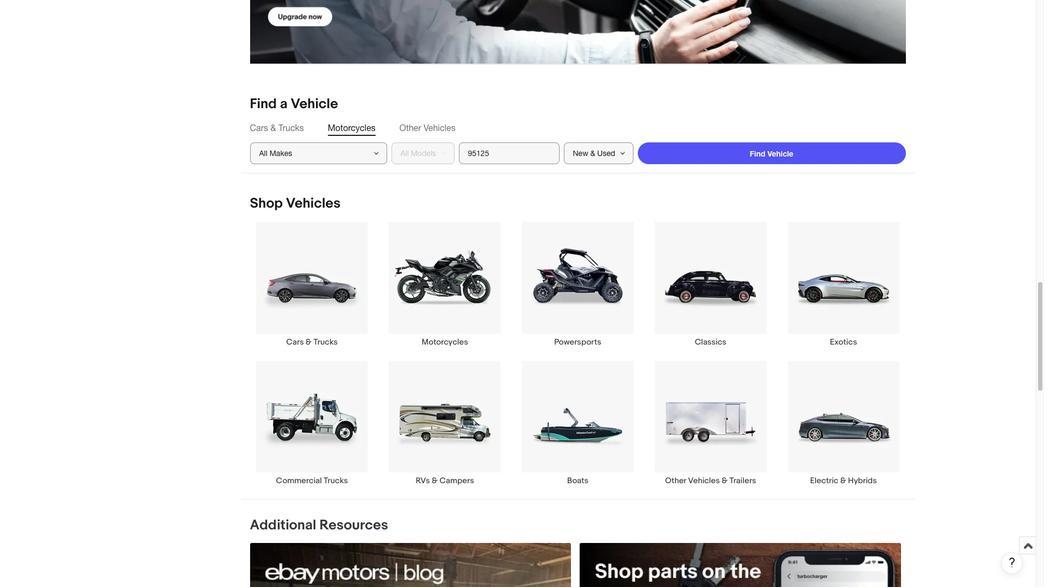 Task type: describe. For each thing, give the bounding box(es) containing it.
additional
[[250, 517, 316, 534]]

& for cars & trucks link
[[306, 337, 312, 347]]

trucks inside tab list
[[279, 123, 304, 133]]

motorcycles for tab list containing cars & trucks
[[328, 123, 376, 133]]

rvs
[[416, 476, 430, 486]]

commercial
[[276, 476, 322, 486]]

boost your ride with top tech image
[[250, 0, 906, 64]]

other for other vehicles
[[400, 123, 421, 133]]

shop
[[250, 196, 283, 212]]

0 horizontal spatial cars
[[250, 123, 268, 133]]

0 vertical spatial cars & trucks
[[250, 123, 304, 133]]

shop vehicles
[[250, 196, 341, 212]]

commercial trucks link
[[246, 360, 379, 486]]

trailers
[[730, 476, 757, 486]]

& for 'rvs & campers' link
[[432, 476, 438, 486]]

electric & hybrids
[[811, 476, 877, 486]]

vehicles for other vehicles & trailers
[[688, 476, 720, 486]]

ZIP Code (Required) text field
[[459, 143, 560, 164]]

rvs & campers link
[[379, 360, 512, 486]]

1 horizontal spatial cars
[[286, 337, 304, 347]]

exotics
[[830, 337, 858, 347]]

find for find a vehicle
[[250, 96, 277, 113]]

other vehicles
[[400, 123, 456, 133]]

electric
[[811, 476, 839, 486]]

vehicles for shop vehicles
[[286, 196, 341, 212]]

boats
[[567, 476, 589, 486]]

& inside "other vehicles & trailers" link
[[722, 476, 728, 486]]

hybrids
[[848, 476, 877, 486]]

boats link
[[512, 360, 645, 486]]



Task type: locate. For each thing, give the bounding box(es) containing it.
other vehicles & trailers
[[665, 476, 757, 486]]

motorcycles
[[328, 123, 376, 133], [422, 337, 468, 347]]

0 horizontal spatial motorcycles
[[328, 123, 376, 133]]

other vehicles & trailers link
[[645, 360, 777, 486]]

additional resources
[[250, 517, 388, 534]]

a
[[280, 96, 288, 113]]

None text field
[[250, 543, 571, 588], [580, 543, 902, 588], [250, 543, 571, 588]]

1 horizontal spatial other
[[665, 476, 687, 486]]

2 vertical spatial trucks
[[324, 476, 348, 486]]

0 horizontal spatial other
[[400, 123, 421, 133]]

0 vertical spatial motorcycles
[[328, 123, 376, 133]]

& inside cars & trucks link
[[306, 337, 312, 347]]

vehicle inside button
[[768, 149, 794, 158]]

other
[[400, 123, 421, 133], [665, 476, 687, 486]]

powersports
[[554, 337, 602, 347]]

1 vertical spatial cars
[[286, 337, 304, 347]]

0 horizontal spatial vehicle
[[291, 96, 338, 113]]

electric & hybrids link
[[777, 360, 910, 486]]

1 horizontal spatial vehicles
[[424, 123, 456, 133]]

cars & trucks link
[[246, 222, 379, 347]]

find for find vehicle
[[750, 149, 766, 158]]

tab list
[[250, 122, 906, 134]]

&
[[271, 123, 276, 133], [306, 337, 312, 347], [432, 476, 438, 486], [722, 476, 728, 486], [841, 476, 847, 486]]

1 vertical spatial motorcycles
[[422, 337, 468, 347]]

1 horizontal spatial find
[[750, 149, 766, 158]]

2 horizontal spatial vehicles
[[688, 476, 720, 486]]

2 vertical spatial vehicles
[[688, 476, 720, 486]]

& inside 'rvs & campers' link
[[432, 476, 438, 486]]

cars & trucks
[[250, 123, 304, 133], [286, 337, 338, 347]]

motorcycles link
[[379, 222, 512, 347]]

trucks
[[279, 123, 304, 133], [314, 337, 338, 347], [324, 476, 348, 486]]

find a vehicle
[[250, 96, 338, 113]]

vehicle
[[291, 96, 338, 113], [768, 149, 794, 158]]

1 horizontal spatial vehicle
[[768, 149, 794, 158]]

vehicles inside tab list
[[424, 123, 456, 133]]

vehicles for other vehicles
[[424, 123, 456, 133]]

1 vertical spatial trucks
[[314, 337, 338, 347]]

find vehicle
[[750, 149, 794, 158]]

rvs & campers
[[416, 476, 474, 486]]

find vehicle button
[[638, 143, 906, 164]]

resources
[[320, 517, 388, 534]]

exotics link
[[777, 222, 910, 347]]

motorcycles inside tab list
[[328, 123, 376, 133]]

find inside button
[[750, 149, 766, 158]]

1 horizontal spatial motorcycles
[[422, 337, 468, 347]]

powersports link
[[512, 222, 645, 347]]

commercial trucks
[[276, 476, 348, 486]]

classics link
[[645, 222, 777, 347]]

1 vertical spatial cars & trucks
[[286, 337, 338, 347]]

0 vertical spatial trucks
[[279, 123, 304, 133]]

0 vertical spatial cars
[[250, 123, 268, 133]]

motorcycles for motorcycles link
[[422, 337, 468, 347]]

1 vertical spatial vehicles
[[286, 196, 341, 212]]

0 horizontal spatial vehicles
[[286, 196, 341, 212]]

1 vertical spatial vehicle
[[768, 149, 794, 158]]

cars
[[250, 123, 268, 133], [286, 337, 304, 347]]

1 vertical spatial other
[[665, 476, 687, 486]]

find
[[250, 96, 277, 113], [750, 149, 766, 158]]

& inside electric & hybrids link
[[841, 476, 847, 486]]

& for electric & hybrids link
[[841, 476, 847, 486]]

vehicles
[[424, 123, 456, 133], [286, 196, 341, 212], [688, 476, 720, 486]]

0 horizontal spatial find
[[250, 96, 277, 113]]

other for other vehicles & trailers
[[665, 476, 687, 486]]

1 vertical spatial find
[[750, 149, 766, 158]]

none text field ebay motors app
[[580, 543, 902, 588]]

0 vertical spatial vehicles
[[424, 123, 456, 133]]

0 vertical spatial find
[[250, 96, 277, 113]]

tab list containing cars & trucks
[[250, 122, 906, 134]]

campers
[[440, 476, 474, 486]]

help, opens dialogs image
[[1007, 558, 1018, 569]]

0 vertical spatial other
[[400, 123, 421, 133]]

ebay motors app image
[[580, 543, 902, 588]]

classics
[[695, 337, 727, 347]]

0 vertical spatial vehicle
[[291, 96, 338, 113]]

None text field
[[250, 0, 906, 64]]



Task type: vqa. For each thing, say whether or not it's contained in the screenshot.
topmost Holiday
no



